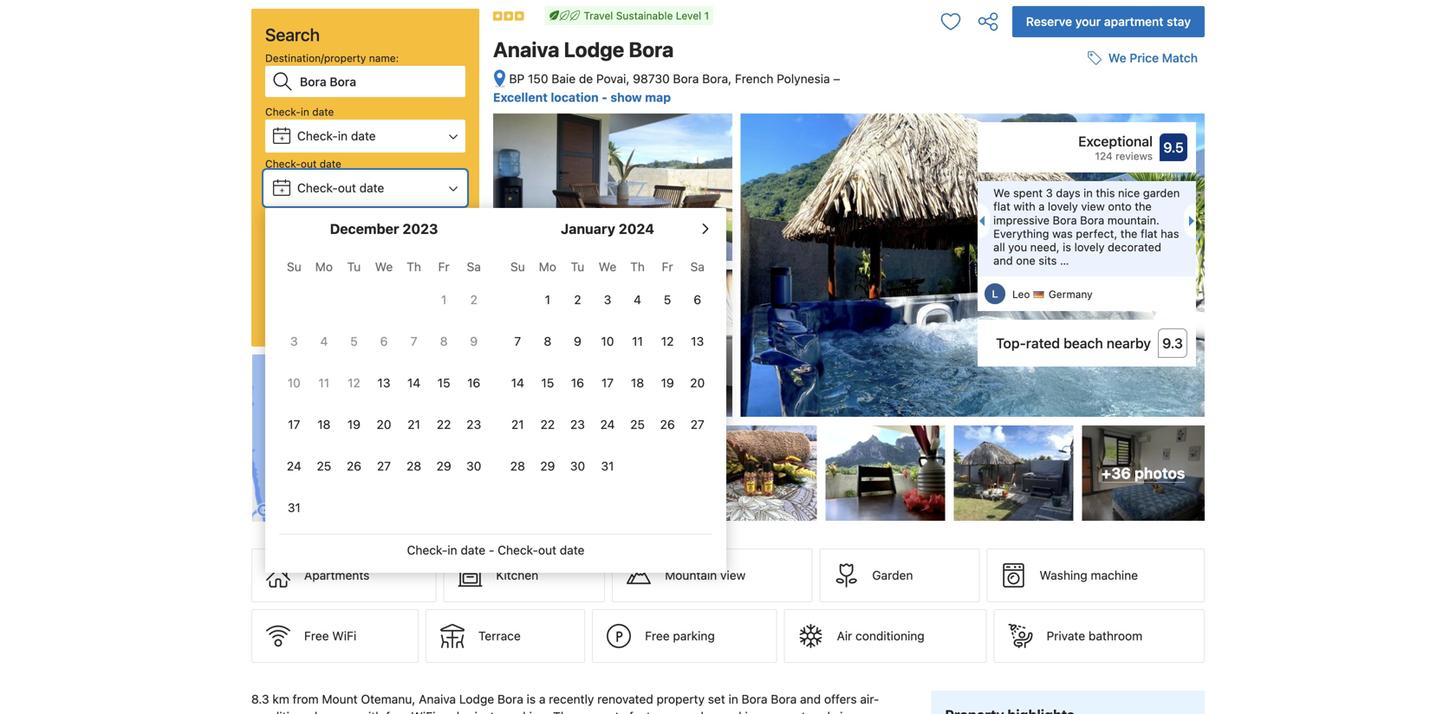 Task type: vqa. For each thing, say whether or not it's contained in the screenshot.


Task type: locate. For each thing, give the bounding box(es) containing it.
24 January 2024 checkbox
[[593, 406, 623, 444]]

20 right 19 december 2023 option
[[377, 418, 391, 432]]

0 horizontal spatial with
[[359, 710, 383, 714]]

has
[[1161, 227, 1180, 240]]

30 inside option
[[467, 459, 482, 473]]

8 for the 8 option
[[544, 334, 552, 349]]

2 grid from the left
[[503, 250, 713, 486]]

15 right 14 option
[[438, 376, 451, 390]]

1 December 2023 checkbox
[[429, 281, 459, 319]]

recently
[[549, 692, 594, 707]]

30 January 2024 checkbox
[[563, 447, 593, 486]]

13 for 13 option
[[378, 376, 391, 390]]

0 vertical spatial 11
[[632, 334, 643, 349]]

28 left 29 checkbox
[[510, 459, 525, 473]]

15 for the 15 option
[[438, 376, 451, 390]]

2
[[470, 293, 478, 307], [574, 293, 581, 307]]

22 inside checkbox
[[541, 418, 555, 432]]

germany
[[1049, 288, 1093, 301]]

24 left 25 "option"
[[287, 459, 302, 473]]

25 January 2024 checkbox
[[623, 406, 653, 444]]

0 horizontal spatial 8
[[440, 334, 448, 349]]

29 inside checkbox
[[540, 459, 555, 473]]

show
[[611, 90, 642, 105]]

2 21 from the left
[[512, 418, 524, 432]]

1 vertical spatial 5
[[350, 334, 358, 349]]

11 inside 11 january 2024 checkbox
[[632, 334, 643, 349]]

25
[[631, 418, 645, 432], [317, 459, 331, 473]]

1 for january 2024
[[545, 293, 551, 307]]

grid for december
[[279, 250, 489, 527]]

search section
[[245, 0, 727, 573]]

1 su from the left
[[287, 260, 301, 274]]

mo up 1 january 2024 checkbox
[[539, 260, 557, 274]]

1 horizontal spatial 4
[[634, 293, 642, 307]]

2 fr from the left
[[662, 260, 673, 274]]

31 January 2024 checkbox
[[593, 447, 623, 486]]

in inside 8.3 km from mount otemanu, anaiva lodge bora is a recently renovated property set in bora bora and offers air- conditioned rooms with free wifi and private parking. the property features garden and inner courtyard views
[[729, 692, 739, 707]]

bora up perfect,
[[1081, 214, 1105, 227]]

24 for 24 option
[[600, 418, 615, 432]]

5 right 4 december 2023 'option' on the left of page
[[350, 334, 358, 349]]

7 for 7 option
[[515, 334, 521, 349]]

1 vertical spatial 6
[[380, 334, 388, 349]]

19 inside option
[[348, 418, 361, 432]]

1 vertical spatial view
[[721, 568, 746, 583]]

su left the for
[[287, 260, 301, 274]]

12 inside option
[[661, 334, 674, 349]]

in
[[301, 106, 309, 118], [338, 129, 348, 143], [1084, 187, 1093, 200], [448, 543, 458, 558], [729, 692, 739, 707]]

1 horizontal spatial sa
[[691, 260, 705, 274]]

18 right 17 checkbox on the left of page
[[631, 376, 644, 390]]

0 vertical spatial 5
[[664, 293, 671, 307]]

3 inside we spent 3 days in this nice garden flat with a lovely view onto the impressive bora bora mountain. everything was perfect, the flat has all you need, is lovely decorated and one sits …
[[1046, 187, 1053, 200]]

0 vertical spatial garden
[[1144, 187, 1180, 200]]

1 vertical spatial anaiva
[[419, 692, 456, 707]]

27 inside checkbox
[[691, 418, 705, 432]]

0 vertical spatial 26
[[660, 418, 675, 432]]

20 for 20 option at the bottom of the page
[[377, 418, 391, 432]]

2 sa from the left
[[691, 260, 705, 274]]

lodge up the de
[[564, 37, 625, 62]]

anaiva right otemanu, at the bottom of the page
[[419, 692, 456, 707]]

23 inside checkbox
[[467, 418, 481, 432]]

2 30 from the left
[[570, 459, 585, 473]]

washing
[[1040, 568, 1088, 583]]

9
[[470, 334, 478, 349], [574, 334, 582, 349]]

1 horizontal spatial 17
[[602, 376, 614, 390]]

is up "parking."
[[527, 692, 536, 707]]

destination/property
[[265, 52, 366, 64]]

1 inside option
[[441, 293, 447, 307]]

apartments button
[[251, 549, 436, 603]]

18 inside checkbox
[[631, 376, 644, 390]]

2 2 from the left
[[574, 293, 581, 307]]

and down set
[[721, 710, 742, 714]]

fr for 2024
[[662, 260, 673, 274]]

3 January 2024 checkbox
[[593, 281, 623, 319]]

4 right 3 december 2023 "option"
[[320, 334, 328, 349]]

0 horizontal spatial free
[[304, 629, 329, 644]]

1 9 from the left
[[470, 334, 478, 349]]

one
[[1016, 254, 1036, 267]]

9.5
[[1164, 139, 1184, 156]]

3 for the 3 option
[[604, 293, 612, 307]]

14 for 14 option
[[408, 376, 421, 390]]

2024
[[619, 221, 655, 237]]

garden down set
[[679, 710, 718, 714]]

wifi right free
[[411, 710, 436, 714]]

garden inside 8.3 km from mount otemanu, anaiva lodge bora is a recently renovated property set in bora bora and offers air- conditioned rooms with free wifi and private parking. the property features garden and inner courtyard views
[[679, 710, 718, 714]]

15 inside option
[[438, 376, 451, 390]]

lovely
[[1048, 200, 1078, 213], [1075, 241, 1105, 254]]

1 horizontal spatial 19
[[661, 376, 674, 390]]

0 horizontal spatial 17
[[288, 418, 300, 432]]

garden
[[873, 568, 913, 583]]

1 horizontal spatial -
[[602, 90, 608, 105]]

location
[[551, 90, 599, 105]]

16 right the 15 option
[[468, 376, 481, 390]]

29 right 28 january 2024 checkbox at the left bottom of page
[[540, 459, 555, 473]]

22 December 2023 checkbox
[[429, 406, 459, 444]]

wifi inside 8.3 km from mount otemanu, anaiva lodge bora is a recently renovated property set in bora bora and offers air- conditioned rooms with free wifi and private parking. the property features garden and inner courtyard views
[[411, 710, 436, 714]]

view right mountain
[[721, 568, 746, 583]]

free inside free parking button
[[645, 629, 670, 644]]

23 left 24 option
[[571, 418, 585, 432]]

1 mo from the left
[[315, 260, 333, 274]]

9 inside 9 option
[[470, 334, 478, 349]]

1 16 from the left
[[468, 376, 481, 390]]

26 right 25 checkbox
[[660, 418, 675, 432]]

2 right 1 december 2023 option
[[470, 293, 478, 307]]

free inside free wifi button
[[304, 629, 329, 644]]

next image
[[1190, 216, 1200, 226]]

29 December 2023 checkbox
[[429, 447, 459, 486]]

features
[[629, 710, 675, 714]]

22 left 23 january 2024 option
[[541, 418, 555, 432]]

16 December 2023 checkbox
[[459, 364, 489, 402]]

1 vertical spatial 26
[[347, 459, 362, 473]]

decorated
[[1108, 241, 1162, 254]]

0 horizontal spatial 16
[[468, 376, 481, 390]]

10 January 2024 checkbox
[[593, 323, 623, 361]]

13 right 12 option
[[691, 334, 704, 349]]

12
[[661, 334, 674, 349], [348, 376, 360, 390]]

check-in date down where are you going? field
[[297, 129, 376, 143]]

10 inside checkbox
[[601, 334, 614, 349]]

0 horizontal spatial 28
[[407, 459, 422, 473]]

0 vertical spatial +
[[280, 134, 285, 143]]

29 right 28 checkbox
[[437, 459, 451, 473]]

0 vertical spatial 3
[[1046, 187, 1053, 200]]

26 December 2023 checkbox
[[339, 447, 369, 486]]

0 vertical spatial out
[[301, 158, 317, 170]]

3 December 2023 checkbox
[[279, 323, 309, 361]]

22 inside option
[[437, 418, 451, 432]]

14 inside option
[[408, 376, 421, 390]]

4 right the 3 option
[[634, 293, 642, 307]]

3 inside 3 december 2023 "option"
[[290, 334, 298, 349]]

5 inside option
[[664, 293, 671, 307]]

15 December 2023 checkbox
[[429, 364, 459, 402]]

27 for 27 option
[[377, 459, 391, 473]]

+ for check-out date
[[280, 186, 285, 195]]

6 inside option
[[694, 293, 702, 307]]

8 December 2023 checkbox
[[429, 323, 459, 361]]

1 left 2 december 2023 option
[[441, 293, 447, 307]]

21 right 20 option at the bottom of the page
[[408, 418, 420, 432]]

washing machine button
[[987, 549, 1205, 603]]

we left spent
[[994, 187, 1011, 200]]

2 29 from the left
[[540, 459, 555, 473]]

1 horizontal spatial 28
[[510, 459, 525, 473]]

3 for 3 december 2023 "option"
[[290, 334, 298, 349]]

1 horizontal spatial view
[[1082, 200, 1105, 213]]

0 vertical spatial property
[[657, 692, 705, 707]]

excellent location - show map button
[[493, 90, 671, 105]]

date
[[312, 106, 334, 118], [351, 129, 376, 143], [320, 158, 341, 170], [360, 181, 384, 195], [461, 543, 486, 558], [560, 543, 585, 558]]

2 th from the left
[[631, 260, 645, 274]]

and inside we spent 3 days in this nice garden flat with a lovely view onto the impressive bora bora mountain. everything was perfect, the flat has all you need, is lovely decorated and one sits …
[[994, 254, 1013, 267]]

kitchen
[[496, 568, 539, 583]]

is inside we spent 3 days in this nice garden flat with a lovely view onto the impressive bora bora mountain. everything was perfect, the flat has all you need, is lovely decorated and one sits …
[[1063, 241, 1072, 254]]

1 horizontal spatial is
[[1063, 241, 1072, 254]]

1 horizontal spatial lodge
[[564, 37, 625, 62]]

8 right 7 option
[[544, 334, 552, 349]]

0 horizontal spatial 11
[[319, 376, 330, 390]]

1 horizontal spatial 15
[[541, 376, 554, 390]]

10 for '10' option
[[288, 376, 301, 390]]

1 inside checkbox
[[545, 293, 551, 307]]

29 inside option
[[437, 459, 451, 473]]

16 right "15" checkbox
[[571, 376, 584, 390]]

30 right 29 checkbox
[[570, 459, 585, 473]]

5 inside option
[[350, 334, 358, 349]]

check-in date down 'destination/property'
[[265, 106, 334, 118]]

a
[[1039, 200, 1045, 213], [539, 692, 546, 707]]

0 horizontal spatial -
[[489, 543, 495, 558]]

in right set
[[729, 692, 739, 707]]

grid for january
[[503, 250, 713, 486]]

16 for 16 january 2024 checkbox on the bottom left
[[571, 376, 584, 390]]

0 vertical spatial 18
[[631, 376, 644, 390]]

1 vertical spatial a
[[539, 692, 546, 707]]

10 inside option
[[288, 376, 301, 390]]

wifi
[[332, 629, 357, 644], [411, 710, 436, 714]]

20
[[690, 376, 705, 390], [377, 418, 391, 432]]

1 horizontal spatial 16
[[571, 376, 584, 390]]

de
[[579, 72, 593, 86]]

+ for check-in date
[[280, 134, 285, 143]]

1 horizontal spatial 24
[[600, 418, 615, 432]]

0 horizontal spatial out
[[301, 158, 317, 170]]

washing machine
[[1040, 568, 1139, 583]]

check-
[[265, 106, 301, 118], [297, 129, 338, 143], [265, 158, 301, 170], [297, 181, 338, 195], [407, 543, 448, 558], [498, 543, 538, 558]]

6 inside checkbox
[[380, 334, 388, 349]]

the up the mountain.
[[1135, 200, 1152, 213]]

14 right 13 option
[[408, 376, 421, 390]]

8 right 7 december 2023 checkbox on the left of the page
[[440, 334, 448, 349]]

is inside 8.3 km from mount otemanu, anaiva lodge bora is a recently renovated property set in bora bora and offers air- conditioned rooms with free wifi and private parking. the property features garden and inner courtyard views
[[527, 692, 536, 707]]

1 2 from the left
[[470, 293, 478, 307]]

2 vertical spatial out
[[538, 543, 557, 558]]

25 inside checkbox
[[631, 418, 645, 432]]

1 vertical spatial garden
[[679, 710, 718, 714]]

0 horizontal spatial 20
[[377, 418, 391, 432]]

2 su from the left
[[511, 260, 525, 274]]

7 inside option
[[515, 334, 521, 349]]

0 horizontal spatial view
[[721, 568, 746, 583]]

20 January 2024 checkbox
[[683, 364, 713, 402]]

1 horizontal spatial grid
[[503, 250, 713, 486]]

17 left 18 option
[[288, 418, 300, 432]]

1 21 from the left
[[408, 418, 420, 432]]

click to open map view image
[[493, 69, 506, 89]]

10
[[601, 334, 614, 349], [288, 376, 301, 390]]

13 December 2023 checkbox
[[369, 364, 399, 402]]

1 8 from the left
[[440, 334, 448, 349]]

0 vertical spatial check-out date
[[265, 158, 341, 170]]

1 vertical spatial check-out date
[[297, 181, 384, 195]]

1 vertical spatial with
[[359, 710, 383, 714]]

124
[[1096, 150, 1113, 162]]

1 horizontal spatial 23
[[571, 418, 585, 432]]

9 inside 9 january 2024 checkbox
[[574, 334, 582, 349]]

0 horizontal spatial a
[[539, 692, 546, 707]]

27 right the 26 option
[[691, 418, 705, 432]]

0 vertical spatial 4
[[634, 293, 642, 307]]

0 horizontal spatial 9
[[470, 334, 478, 349]]

perfect,
[[1076, 227, 1118, 240]]

french
[[735, 72, 774, 86]]

98730
[[633, 72, 670, 86]]

2 horizontal spatial out
[[538, 543, 557, 558]]

6 for 6 checkbox
[[380, 334, 388, 349]]

7 left 8 checkbox in the left of the page
[[411, 334, 417, 349]]

0 horizontal spatial su
[[287, 260, 301, 274]]

1 23 from the left
[[467, 418, 481, 432]]

26 inside option
[[660, 418, 675, 432]]

tu for january
[[571, 260, 585, 274]]

1 sa from the left
[[467, 260, 481, 274]]

1 28 from the left
[[407, 459, 422, 473]]

28
[[407, 459, 422, 473], [510, 459, 525, 473]]

18 right 17 december 2023 checkbox
[[318, 418, 331, 432]]

19 December 2023 checkbox
[[339, 406, 369, 444]]

18 inside option
[[318, 418, 331, 432]]

22 right 21 december 2023 option
[[437, 418, 451, 432]]

22 for 22 option
[[437, 418, 451, 432]]

days
[[1056, 187, 1081, 200]]

7 inside checkbox
[[411, 334, 417, 349]]

1 horizontal spatial 26
[[660, 418, 675, 432]]

your
[[1076, 14, 1101, 29]]

0 horizontal spatial 18
[[318, 418, 331, 432]]

bora up "parking."
[[498, 692, 524, 707]]

20 inside 20 option
[[377, 418, 391, 432]]

7 January 2024 checkbox
[[503, 323, 533, 361]]

0 horizontal spatial 1
[[441, 293, 447, 307]]

1 horizontal spatial 6
[[694, 293, 702, 307]]

fr up 5 january 2024 option
[[662, 260, 673, 274]]

0 horizontal spatial 29
[[437, 459, 451, 473]]

29 January 2024 checkbox
[[533, 447, 563, 486]]

19
[[661, 376, 674, 390], [348, 418, 361, 432]]

8
[[440, 334, 448, 349], [544, 334, 552, 349]]

flat up impressive
[[994, 200, 1011, 213]]

a down spent
[[1039, 200, 1045, 213]]

sa for 2023
[[467, 260, 481, 274]]

flat
[[994, 200, 1011, 213], [1141, 227, 1158, 240]]

anaiva up bp on the left top of the page
[[493, 37, 560, 62]]

0 vertical spatial wifi
[[332, 629, 357, 644]]

2 free from the left
[[645, 629, 670, 644]]

1 horizontal spatial 22
[[541, 418, 555, 432]]

4 inside 'option'
[[320, 334, 328, 349]]

1 22 from the left
[[437, 418, 451, 432]]

bora up "courtyard" at the right bottom of page
[[771, 692, 797, 707]]

sa up 2 december 2023 option
[[467, 260, 481, 274]]

16 inside option
[[468, 376, 481, 390]]

0 horizontal spatial 23
[[467, 418, 481, 432]]

2 28 from the left
[[510, 459, 525, 473]]

11 December 2023 checkbox
[[309, 364, 339, 402]]

23
[[467, 418, 481, 432], [571, 418, 585, 432]]

0 horizontal spatial 2
[[470, 293, 478, 307]]

27 inside option
[[377, 459, 391, 473]]

1 vertical spatial 18
[[318, 418, 331, 432]]

1 vertical spatial 31
[[288, 501, 301, 515]]

a up "parking."
[[539, 692, 546, 707]]

1 horizontal spatial su
[[511, 260, 525, 274]]

2 9 from the left
[[574, 334, 582, 349]]

30 right 29 option
[[467, 459, 482, 473]]

2 14 from the left
[[511, 376, 524, 390]]

tu left "work"
[[347, 260, 361, 274]]

2 7 from the left
[[515, 334, 521, 349]]

1 vertical spatial the
[[1121, 227, 1138, 240]]

2 for december 2023
[[470, 293, 478, 307]]

-
[[602, 90, 608, 105], [489, 543, 495, 558]]

9 right 8 checkbox in the left of the page
[[470, 334, 478, 349]]

is up "…"
[[1063, 241, 1072, 254]]

1 + from the top
[[280, 134, 285, 143]]

0 vertical spatial with
[[1014, 200, 1036, 213]]

a inside we spent 3 days in this nice garden flat with a lovely view onto the impressive bora bora mountain. everything was perfect, the flat has all you need, is lovely decorated and one sits …
[[1039, 200, 1045, 213]]

10 December 2023 checkbox
[[279, 364, 309, 402]]

8 inside checkbox
[[440, 334, 448, 349]]

we left price
[[1109, 51, 1127, 65]]

su up 7 option
[[511, 260, 525, 274]]

0 vertical spatial 6
[[694, 293, 702, 307]]

1 horizontal spatial mo
[[539, 260, 557, 274]]

0 vertical spatial view
[[1082, 200, 1105, 213]]

31
[[601, 459, 614, 473], [288, 501, 301, 515]]

20 right 19 january 2024 checkbox
[[690, 376, 705, 390]]

30
[[467, 459, 482, 473], [570, 459, 585, 473]]

31 December 2023 checkbox
[[279, 489, 309, 527]]

0 horizontal spatial wifi
[[332, 629, 357, 644]]

24 right 23 january 2024 option
[[600, 418, 615, 432]]

0 horizontal spatial 24
[[287, 459, 302, 473]]

12 inside option
[[348, 376, 360, 390]]

16 January 2024 checkbox
[[563, 364, 593, 402]]

0 vertical spatial 17
[[602, 376, 614, 390]]

1 horizontal spatial 25
[[631, 418, 645, 432]]

0 vertical spatial -
[[602, 90, 608, 105]]

0 horizontal spatial 25
[[317, 459, 331, 473]]

bora up 98730
[[629, 37, 674, 62]]

property up features
[[657, 692, 705, 707]]

6 right 5 january 2024 option
[[694, 293, 702, 307]]

sa up 6 january 2024 option
[[691, 260, 705, 274]]

30 inside checkbox
[[570, 459, 585, 473]]

8 January 2024 checkbox
[[533, 323, 563, 361]]

1 horizontal spatial 14
[[511, 376, 524, 390]]

5 right 4 january 2024 option
[[664, 293, 671, 307]]

29 for 29 checkbox
[[540, 459, 555, 473]]

0 vertical spatial lovely
[[1048, 200, 1078, 213]]

bora left bora,
[[673, 72, 699, 86]]

17 January 2024 checkbox
[[593, 364, 623, 402]]

28 for 28 checkbox
[[407, 459, 422, 473]]

the down the mountain.
[[1121, 227, 1138, 240]]

free down apartments
[[304, 629, 329, 644]]

14 inside checkbox
[[511, 376, 524, 390]]

11 January 2024 checkbox
[[623, 323, 653, 361]]

wifi down apartments button
[[332, 629, 357, 644]]

flat up the decorated
[[1141, 227, 1158, 240]]

1 free from the left
[[304, 629, 329, 644]]

check-in date
[[265, 106, 334, 118], [297, 129, 376, 143]]

30 December 2023 checkbox
[[459, 447, 489, 486]]

21 December 2023 checkbox
[[399, 406, 429, 444]]

14 December 2023 checkbox
[[399, 364, 429, 402]]

1 left the "2" option
[[545, 293, 551, 307]]

rooms
[[321, 710, 356, 714]]

2 mo from the left
[[539, 260, 557, 274]]

11 inside 11 checkbox
[[319, 376, 330, 390]]

17 left 18 checkbox
[[602, 376, 614, 390]]

27 right the 26 checkbox
[[377, 459, 391, 473]]

5
[[664, 293, 671, 307], [350, 334, 358, 349]]

1 horizontal spatial property
[[657, 692, 705, 707]]

1 vertical spatial wifi
[[411, 710, 436, 714]]

2 + from the top
[[280, 186, 285, 195]]

impressive
[[994, 214, 1050, 227]]

25 December 2023 checkbox
[[309, 447, 339, 486]]

free left parking
[[645, 629, 670, 644]]

0 horizontal spatial 7
[[411, 334, 417, 349]]

2 23 from the left
[[571, 418, 585, 432]]

lodge inside 8.3 km from mount otemanu, anaiva lodge bora is a recently renovated property set in bora bora and offers air- conditioned rooms with free wifi and private parking. the property features garden and inner courtyard views
[[459, 692, 494, 707]]

0 vertical spatial 12
[[661, 334, 674, 349]]

work
[[363, 260, 387, 272]]

0 horizontal spatial 13
[[378, 376, 391, 390]]

2 tu from the left
[[571, 260, 585, 274]]

su for december
[[287, 260, 301, 274]]

23 inside option
[[571, 418, 585, 432]]

we up the 3 option
[[599, 260, 617, 274]]

0 horizontal spatial 10
[[288, 376, 301, 390]]

9 January 2024 checkbox
[[563, 323, 593, 361]]

0 vertical spatial 27
[[691, 418, 705, 432]]

26 for the 26 checkbox
[[347, 459, 362, 473]]

check-out date
[[265, 158, 341, 170], [297, 181, 384, 195]]

3 right the "2" option
[[604, 293, 612, 307]]

in inside we spent 3 days in this nice garden flat with a lovely view onto the impressive bora bora mountain. everything was perfect, the flat has all you need, is lovely decorated and one sits …
[[1084, 187, 1093, 200]]

tu up the "2" option
[[571, 260, 585, 274]]

garden right nice
[[1144, 187, 1180, 200]]

2 16 from the left
[[571, 376, 584, 390]]

25 left the 26 checkbox
[[317, 459, 331, 473]]

28 right 27 option
[[407, 459, 422, 473]]

23 right 22 option
[[467, 418, 481, 432]]

0 horizontal spatial 4
[[320, 334, 328, 349]]

1 30 from the left
[[467, 459, 482, 473]]

1 horizontal spatial 7
[[515, 334, 521, 349]]

7
[[411, 334, 417, 349], [515, 334, 521, 349]]

1 tu from the left
[[347, 260, 361, 274]]

24 inside option
[[600, 418, 615, 432]]

12 December 2023 checkbox
[[339, 364, 369, 402]]

1 15 from the left
[[438, 376, 451, 390]]

8 inside option
[[544, 334, 552, 349]]

24
[[600, 418, 615, 432], [287, 459, 302, 473]]

25 inside "option"
[[317, 459, 331, 473]]

16 inside checkbox
[[571, 376, 584, 390]]

0 horizontal spatial anaiva
[[419, 692, 456, 707]]

private bathroom
[[1047, 629, 1143, 644]]

2 8 from the left
[[544, 334, 552, 349]]

19 right 18 option
[[348, 418, 361, 432]]

1 th from the left
[[407, 260, 421, 274]]

1 fr from the left
[[438, 260, 450, 274]]

4 December 2023 checkbox
[[309, 323, 339, 361]]

3 inside option
[[604, 293, 612, 307]]

1 14 from the left
[[408, 376, 421, 390]]

top-rated beach nearby element
[[987, 333, 1152, 354]]

20 inside option
[[690, 376, 705, 390]]

1 horizontal spatial out
[[338, 181, 356, 195]]

grid
[[279, 250, 489, 527], [503, 250, 713, 486]]

10 for '10' checkbox
[[601, 334, 614, 349]]

the
[[553, 710, 575, 714]]

1 vertical spatial check-in date
[[297, 129, 376, 143]]

with up impressive
[[1014, 200, 1036, 213]]

property down renovated
[[578, 710, 626, 714]]

1 horizontal spatial 18
[[631, 376, 644, 390]]

9.3 element
[[1158, 329, 1188, 358]]

view inside button
[[721, 568, 746, 583]]

terrace button
[[426, 610, 585, 663]]

31 for 31 january 2024 option
[[601, 459, 614, 473]]

with inside 8.3 km from mount otemanu, anaiva lodge bora is a recently renovated property set in bora bora and offers air- conditioned rooms with free wifi and private parking. the property features garden and inner courtyard views
[[359, 710, 383, 714]]

1 horizontal spatial 30
[[570, 459, 585, 473]]

4 inside option
[[634, 293, 642, 307]]

9 for 9 january 2024 checkbox
[[574, 334, 582, 349]]

15
[[438, 376, 451, 390], [541, 376, 554, 390]]

th for 2023
[[407, 260, 421, 274]]

1 horizontal spatial 10
[[601, 334, 614, 349]]

15 for "15" checkbox
[[541, 376, 554, 390]]

24 inside checkbox
[[287, 459, 302, 473]]

24 for 24 december 2023 checkbox in the bottom left of the page
[[287, 459, 302, 473]]

and down the all
[[994, 254, 1013, 267]]

11 right '10' option
[[319, 376, 330, 390]]

15 left 16 january 2024 checkbox on the bottom left
[[541, 376, 554, 390]]

1 horizontal spatial a
[[1039, 200, 1045, 213]]

th down 2023 on the top left of the page
[[407, 260, 421, 274]]

12 January 2024 checkbox
[[653, 323, 683, 361]]

1 7 from the left
[[411, 334, 417, 349]]

+
[[280, 134, 285, 143], [280, 186, 285, 195]]

in down 'destination/property'
[[301, 106, 309, 118]]

14 left "15" checkbox
[[511, 376, 524, 390]]

bora
[[629, 37, 674, 62], [673, 72, 699, 86], [1053, 214, 1077, 227], [1081, 214, 1105, 227], [498, 692, 524, 707], [742, 692, 768, 707], [771, 692, 797, 707]]

+36 photos
[[1102, 464, 1186, 482]]

19 inside checkbox
[[661, 376, 674, 390]]

12 right 11 january 2024 checkbox
[[661, 334, 674, 349]]

lodge
[[564, 37, 625, 62], [459, 692, 494, 707]]

28 for 28 january 2024 checkbox at the left bottom of page
[[510, 459, 525, 473]]

0 horizontal spatial 31
[[288, 501, 301, 515]]

inner
[[745, 710, 773, 714]]

2 22 from the left
[[541, 418, 555, 432]]

26 inside checkbox
[[347, 459, 362, 473]]

1 29 from the left
[[437, 459, 451, 473]]

1 horizontal spatial 9
[[574, 334, 582, 349]]

th up 4 january 2024 option
[[631, 260, 645, 274]]

1 right the level
[[705, 10, 709, 22]]

19 for 19 january 2024 checkbox
[[661, 376, 674, 390]]

1 horizontal spatial 21
[[512, 418, 524, 432]]

anaiva
[[493, 37, 560, 62], [419, 692, 456, 707]]

0 vertical spatial flat
[[994, 200, 1011, 213]]

17 for 17 checkbox on the left of page
[[602, 376, 614, 390]]

15 inside checkbox
[[541, 376, 554, 390]]

- down 30 december 2023 option
[[489, 543, 495, 558]]

0 horizontal spatial 6
[[380, 334, 388, 349]]

5 December 2023 checkbox
[[339, 323, 369, 361]]

+36 photos link
[[1082, 426, 1205, 521]]

0 horizontal spatial flat
[[994, 200, 1011, 213]]

21 for 21 december 2023 option
[[408, 418, 420, 432]]

i'm travelling for work
[[281, 260, 387, 272]]

1 grid from the left
[[279, 250, 489, 527]]

0 horizontal spatial fr
[[438, 260, 450, 274]]

0 vertical spatial 19
[[661, 376, 674, 390]]

2 15 from the left
[[541, 376, 554, 390]]



Task type: describe. For each thing, give the bounding box(es) containing it.
povai,
[[597, 72, 630, 86]]

parking
[[673, 629, 715, 644]]

sa for 2024
[[691, 260, 705, 274]]

free for free parking
[[645, 629, 670, 644]]

2023
[[403, 221, 438, 237]]

with inside we spent 3 days in this nice garden flat with a lovely view onto the impressive bora bora mountain. everything was perfect, the flat has all you need, is lovely decorated and one sits …
[[1014, 200, 1036, 213]]

we price match
[[1109, 51, 1198, 65]]

11 for 11 checkbox
[[319, 376, 330, 390]]

0 vertical spatial lodge
[[564, 37, 625, 62]]

2 for january 2024
[[574, 293, 581, 307]]

0 vertical spatial the
[[1135, 200, 1152, 213]]

we right the for
[[375, 260, 393, 274]]

20 for the 20 option
[[690, 376, 705, 390]]

22 January 2024 checkbox
[[533, 406, 563, 444]]

mountain
[[665, 568, 717, 583]]

21 January 2024 checkbox
[[503, 406, 533, 444]]

rated exceptional element
[[987, 131, 1153, 152]]

free wifi button
[[251, 610, 419, 663]]

bp
[[509, 72, 525, 86]]

spent
[[1014, 187, 1043, 200]]

we inside we price match 'dropdown button'
[[1109, 51, 1127, 65]]

all
[[994, 241, 1006, 254]]

you
[[1009, 241, 1028, 254]]

16 for 16 option at the left bottom
[[468, 376, 481, 390]]

26 for the 26 option
[[660, 418, 675, 432]]

2 horizontal spatial 1
[[705, 10, 709, 22]]

kitchen button
[[443, 549, 605, 603]]

29 for 29 option
[[437, 459, 451, 473]]

25 for 25 checkbox
[[631, 418, 645, 432]]

23 January 2024 checkbox
[[563, 406, 593, 444]]

18 for 18 checkbox
[[631, 376, 644, 390]]

conditioning
[[856, 629, 925, 644]]

price
[[1130, 51, 1159, 65]]

this
[[1096, 187, 1116, 200]]

9 December 2023 checkbox
[[459, 323, 489, 361]]

free wifi
[[304, 629, 357, 644]]

exceptional 124 reviews
[[1079, 133, 1153, 162]]

terrace
[[479, 629, 521, 644]]

travelling
[[299, 260, 344, 272]]

air conditioning
[[837, 629, 925, 644]]

0 horizontal spatial property
[[578, 710, 626, 714]]

leo
[[1013, 288, 1031, 301]]

4 for 4 december 2023 'option' on the left of page
[[320, 334, 328, 349]]

wifi inside button
[[332, 629, 357, 644]]

courtyard
[[777, 710, 831, 714]]

reserve your apartment stay button
[[1013, 6, 1205, 37]]

21 for 21 january 2024 option
[[512, 418, 524, 432]]

photos
[[1135, 464, 1186, 482]]

reserve your apartment stay
[[1026, 14, 1191, 29]]

fr for 2023
[[438, 260, 450, 274]]

mountain view button
[[612, 549, 813, 603]]

renovated
[[598, 692, 654, 707]]

previous image
[[975, 216, 985, 226]]

tu for december
[[347, 260, 361, 274]]

we inside we spent 3 days in this nice garden flat with a lovely view onto the impressive bora bora mountain. everything was perfect, the flat has all you need, is lovely decorated and one sits …
[[994, 187, 1011, 200]]

mo for december
[[315, 260, 333, 274]]

5 for 5 january 2024 option
[[664, 293, 671, 307]]

december 2023
[[330, 221, 438, 237]]

december
[[330, 221, 399, 237]]

13 for the 13 option
[[691, 334, 704, 349]]

otemanu,
[[361, 692, 416, 707]]

mo for january
[[539, 260, 557, 274]]

we price match button
[[1081, 43, 1205, 74]]

14 for 14 january 2024 checkbox
[[511, 376, 524, 390]]

air conditioning button
[[784, 610, 987, 663]]

5 for 5 option
[[350, 334, 358, 349]]

–
[[834, 72, 841, 86]]

nearby
[[1107, 335, 1152, 352]]

sits
[[1039, 254, 1057, 267]]

6 for 6 january 2024 option
[[694, 293, 702, 307]]

8.3 km from mount otemanu, anaiva lodge bora is a recently renovated property set in bora bora and offers air- conditioned rooms with free wifi and private parking. the property features garden and inner courtyard views
[[251, 692, 880, 714]]

18 for 18 option
[[318, 418, 331, 432]]

anaiva lodge bora
[[493, 37, 674, 62]]

stay
[[1167, 14, 1191, 29]]

mountain.
[[1108, 214, 1160, 227]]

free
[[386, 710, 408, 714]]

bp 150 baie de povai, 98730 bora bora, french polynesia – excellent location - show map
[[493, 72, 841, 105]]

26 January 2024 checkbox
[[653, 406, 683, 444]]

25 for 25 "option"
[[317, 459, 331, 473]]

a inside 8.3 km from mount otemanu, anaiva lodge bora is a recently renovated property set in bora bora and offers air- conditioned rooms with free wifi and private parking. the property features garden and inner courtyard views
[[539, 692, 546, 707]]

private bathroom button
[[994, 610, 1205, 663]]

map
[[645, 90, 671, 105]]

8 for 8 checkbox in the left of the page
[[440, 334, 448, 349]]

th for 2024
[[631, 260, 645, 274]]

km
[[273, 692, 289, 707]]

set
[[708, 692, 726, 707]]

2 January 2024 checkbox
[[563, 281, 593, 319]]

11 for 11 january 2024 checkbox
[[632, 334, 643, 349]]

travel sustainable level 1
[[584, 10, 709, 22]]

apartments
[[304, 568, 370, 583]]

everything
[[994, 227, 1050, 240]]

free for free wifi
[[304, 629, 329, 644]]

bora up inner
[[742, 692, 768, 707]]

parking.
[[505, 710, 550, 714]]

top-rated beach nearby
[[996, 335, 1152, 352]]

su for january
[[511, 260, 525, 274]]

need,
[[1031, 241, 1060, 254]]

and left private
[[439, 710, 460, 714]]

1 for december 2023
[[441, 293, 447, 307]]

in down 29 option
[[448, 543, 458, 558]]

reserve
[[1026, 14, 1073, 29]]

conditioned
[[251, 710, 318, 714]]

13 January 2024 checkbox
[[683, 323, 713, 361]]

exceptional
[[1079, 133, 1153, 150]]

2 December 2023 checkbox
[[459, 281, 489, 319]]

27 December 2023 checkbox
[[369, 447, 399, 486]]

28 December 2023 checkbox
[[399, 447, 429, 486]]

22 for 22 january 2024 checkbox
[[541, 418, 555, 432]]

free parking button
[[592, 610, 777, 663]]

Where are you going? field
[[293, 66, 466, 97]]

23 for 23 checkbox in the left bottom of the page
[[467, 418, 481, 432]]

apartment
[[1105, 14, 1164, 29]]

17 for 17 december 2023 checkbox
[[288, 418, 300, 432]]

24 December 2023 checkbox
[[279, 447, 309, 486]]

5 January 2024 checkbox
[[653, 281, 683, 319]]

12 for 12 december 2023 option
[[348, 376, 360, 390]]

scored 9.5 element
[[1160, 134, 1188, 161]]

and up "courtyard" at the right bottom of page
[[800, 692, 821, 707]]

baie
[[552, 72, 576, 86]]

7 for 7 december 2023 checkbox on the left of the page
[[411, 334, 417, 349]]

excellent
[[493, 90, 548, 105]]

31 for 31 option
[[288, 501, 301, 515]]

sustainable
[[616, 10, 673, 22]]

anaiva inside 8.3 km from mount otemanu, anaiva lodge bora is a recently renovated property set in bora bora and offers air- conditioned rooms with free wifi and private parking. the property features garden and inner courtyard views
[[419, 692, 456, 707]]

- inside bp 150 baie de povai, 98730 bora bora, french polynesia – excellent location - show map
[[602, 90, 608, 105]]

23 for 23 january 2024 option
[[571, 418, 585, 432]]

0 vertical spatial check-in date
[[265, 106, 334, 118]]

7 December 2023 checkbox
[[399, 323, 429, 361]]

1 January 2024 checkbox
[[533, 281, 563, 319]]

machine
[[1091, 568, 1139, 583]]

27 for 27 checkbox
[[691, 418, 705, 432]]

19 January 2024 checkbox
[[653, 364, 683, 402]]

14 January 2024 checkbox
[[503, 364, 533, 402]]

+36
[[1102, 464, 1131, 482]]

6 January 2024 checkbox
[[683, 281, 713, 319]]

15 January 2024 checkbox
[[533, 364, 563, 402]]

top-
[[996, 335, 1027, 352]]

view inside we spent 3 days in this nice garden flat with a lovely view onto the impressive bora bora mountain. everything was perfect, the flat has all you need, is lovely decorated and one sits …
[[1082, 200, 1105, 213]]

1 vertical spatial lovely
[[1075, 241, 1105, 254]]

4 for 4 january 2024 option
[[634, 293, 642, 307]]

bora up was
[[1053, 214, 1077, 227]]

free parking
[[645, 629, 715, 644]]

reviews
[[1116, 150, 1153, 162]]

we spent 3 days in this nice garden flat with a lovely view onto the impressive bora bora mountain. everything was perfect, the flat has all you need, is lovely decorated and one sits …
[[994, 187, 1180, 267]]

150
[[528, 72, 548, 86]]

1 vertical spatial flat
[[1141, 227, 1158, 240]]

rated
[[1026, 335, 1061, 352]]

private
[[463, 710, 501, 714]]

i'm
[[281, 260, 296, 272]]

garden inside we spent 3 days in this nice garden flat with a lovely view onto the impressive bora bora mountain. everything was perfect, the flat has all you need, is lovely decorated and one sits …
[[1144, 187, 1180, 200]]

air-
[[860, 692, 880, 707]]

8.3
[[251, 692, 269, 707]]

28 January 2024 checkbox
[[503, 447, 533, 486]]

- inside search section
[[489, 543, 495, 558]]

4 January 2024 checkbox
[[623, 281, 653, 319]]

17 December 2023 checkbox
[[279, 406, 309, 444]]

30 for 30 january 2024 checkbox
[[570, 459, 585, 473]]

destination/property name:
[[265, 52, 399, 64]]

onto
[[1108, 200, 1132, 213]]

bora inside bp 150 baie de povai, 98730 bora bora, french polynesia – excellent location - show map
[[673, 72, 699, 86]]

18 December 2023 checkbox
[[309, 406, 339, 444]]

…
[[1060, 254, 1069, 267]]

23 December 2023 checkbox
[[459, 406, 489, 444]]

air
[[837, 629, 853, 644]]

27 January 2024 checkbox
[[683, 406, 713, 444]]

search
[[265, 24, 320, 45]]

mount
[[322, 692, 358, 707]]

19 for 19 december 2023 option
[[348, 418, 361, 432]]

12 for 12 option
[[661, 334, 674, 349]]

was
[[1053, 227, 1073, 240]]

level
[[676, 10, 702, 22]]

9 for 9 option
[[470, 334, 478, 349]]

6 December 2023 checkbox
[[369, 323, 399, 361]]

30 for 30 december 2023 option
[[467, 459, 482, 473]]

18 January 2024 checkbox
[[623, 364, 653, 402]]

in down where are you going? field
[[338, 129, 348, 143]]

offers
[[825, 692, 857, 707]]

check-in date - check-out date
[[407, 543, 585, 558]]

0 vertical spatial anaiva
[[493, 37, 560, 62]]

20 December 2023 checkbox
[[369, 406, 399, 444]]

travel
[[584, 10, 613, 22]]



